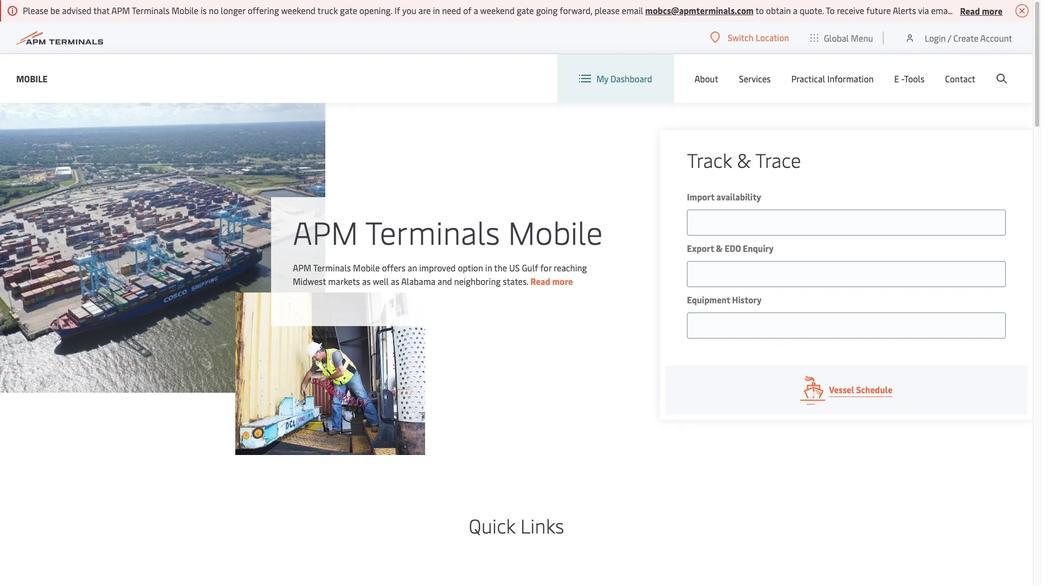 Task type: locate. For each thing, give the bounding box(es) containing it.
apm terminals mobile offers an improved option in the us gulf for reaching midwest markets as well as alabama and neighboring states.
[[293, 262, 587, 287]]

& left the "trace"
[[737, 146, 751, 173]]

read more link
[[531, 275, 573, 287]]

gate right truck
[[340, 4, 357, 16]]

longer
[[221, 4, 246, 16]]

1 as from the left
[[362, 275, 371, 287]]

enquiry
[[743, 242, 774, 254]]

markets
[[328, 275, 360, 287]]

import
[[687, 191, 715, 203]]

are
[[419, 4, 431, 16]]

0 horizontal spatial email
[[622, 4, 643, 16]]

going
[[536, 4, 558, 16]]

gate left going
[[517, 4, 534, 16]]

& left edo
[[716, 242, 723, 254]]

close alert image
[[1016, 4, 1029, 17]]

1 vertical spatial in
[[485, 262, 492, 274]]

apm for apm terminals mobile offers an improved option in the us gulf for reaching midwest markets as well as alabama and neighboring states.
[[293, 262, 311, 274]]

gate
[[340, 4, 357, 16], [517, 4, 534, 16]]

contact button
[[945, 54, 976, 103]]

reaching
[[554, 262, 587, 274]]

0 vertical spatial read more
[[960, 5, 1003, 17]]

2 a from the left
[[793, 4, 798, 16]]

2 as from the left
[[391, 275, 399, 287]]

apm inside apm terminals mobile offers an improved option in the us gulf for reaching midwest markets as well as alabama and neighboring states.
[[293, 262, 311, 274]]

read
[[960, 5, 980, 17], [531, 275, 550, 287]]

0 horizontal spatial as
[[362, 275, 371, 287]]

no
[[209, 4, 219, 16]]

links
[[520, 513, 564, 539]]

offers
[[382, 262, 406, 274]]

login / create account link
[[905, 22, 1013, 54]]

future
[[867, 4, 891, 16]]

if
[[395, 4, 400, 16]]

0 horizontal spatial more
[[552, 275, 573, 287]]

a right 'of'
[[474, 4, 478, 16]]

0 horizontal spatial &
[[716, 242, 723, 254]]

1 vertical spatial &
[[716, 242, 723, 254]]

read more up login / create account
[[960, 5, 1003, 17]]

1 horizontal spatial as
[[391, 275, 399, 287]]

1 horizontal spatial read more
[[960, 5, 1003, 17]]

terminals inside apm terminals mobile offers an improved option in the us gulf for reaching midwest markets as well as alabama and neighboring states.
[[313, 262, 351, 274]]

opening.
[[359, 4, 392, 16]]

0 vertical spatial &
[[737, 146, 751, 173]]

history
[[732, 294, 762, 306]]

1 vertical spatial apm
[[293, 210, 358, 253]]

my dashboard button
[[579, 54, 652, 103]]

0 vertical spatial read
[[960, 5, 980, 17]]

mobile link
[[16, 72, 48, 85]]

0 horizontal spatial weekend
[[281, 4, 316, 16]]

apm terminals mobile
[[293, 210, 603, 253]]

terminals up improved
[[365, 210, 500, 253]]

of
[[463, 4, 472, 16]]

2 vertical spatial terminals
[[313, 262, 351, 274]]

track & trace
[[687, 146, 801, 173]]

switch location button
[[711, 31, 789, 43]]

0 horizontal spatial gate
[[340, 4, 357, 16]]

0 horizontal spatial read
[[531, 275, 550, 287]]

mobile inside apm terminals mobile offers an improved option in the us gulf for reaching midwest markets as well as alabama and neighboring states.
[[353, 262, 380, 274]]

1 horizontal spatial gate
[[517, 4, 534, 16]]

neighboring
[[454, 275, 501, 287]]

2 weekend from the left
[[480, 4, 515, 16]]

0 horizontal spatial a
[[474, 4, 478, 16]]

you
[[402, 4, 416, 16]]

read down for
[[531, 275, 550, 287]]

as down offers
[[391, 275, 399, 287]]

1 horizontal spatial in
[[485, 262, 492, 274]]

about
[[695, 73, 718, 85]]

1 vertical spatial more
[[552, 275, 573, 287]]

via
[[918, 4, 929, 16]]

a
[[474, 4, 478, 16], [793, 4, 798, 16]]

2 horizontal spatial terminals
[[365, 210, 500, 253]]

apm
[[111, 4, 130, 16], [293, 210, 358, 253], [293, 262, 311, 274]]

0 vertical spatial terminals
[[132, 4, 170, 16]]

read more for read more button
[[960, 5, 1003, 17]]

1 horizontal spatial more
[[982, 5, 1003, 17]]

in right are
[[433, 4, 440, 16]]

1 vertical spatial terminals
[[365, 210, 500, 253]]

as
[[362, 275, 371, 287], [391, 275, 399, 287]]

read more down for
[[531, 275, 573, 287]]

please right forward,
[[595, 4, 620, 16]]

read up login / create account
[[960, 5, 980, 17]]

1 horizontal spatial weekend
[[480, 4, 515, 16]]

read inside button
[[960, 5, 980, 17]]

1 horizontal spatial please
[[986, 4, 1011, 16]]

0 horizontal spatial please
[[595, 4, 620, 16]]

1 please from the left
[[595, 4, 620, 16]]

0 vertical spatial apm
[[111, 4, 130, 16]]

weekend right 'of'
[[480, 4, 515, 16]]

in left the
[[485, 262, 492, 274]]

advised
[[62, 4, 91, 16]]

1 horizontal spatial a
[[793, 4, 798, 16]]

sms,
[[965, 4, 984, 16]]

1 horizontal spatial email
[[931, 4, 953, 16]]

0 vertical spatial in
[[433, 4, 440, 16]]

0 horizontal spatial read more
[[531, 275, 573, 287]]

a right obtain
[[793, 4, 798, 16]]

1 horizontal spatial &
[[737, 146, 751, 173]]

please
[[595, 4, 620, 16], [986, 4, 1011, 16]]

1 vertical spatial read
[[531, 275, 550, 287]]

import availability
[[687, 191, 761, 203]]

please
[[23, 4, 48, 16]]

more inside button
[[982, 5, 1003, 17]]

1 horizontal spatial read
[[960, 5, 980, 17]]

trace
[[756, 146, 801, 173]]

1 vertical spatial read more
[[531, 275, 573, 287]]

0 horizontal spatial in
[[433, 4, 440, 16]]

as left well
[[362, 275, 371, 287]]

in inside apm terminals mobile offers an improved option in the us gulf for reaching midwest markets as well as alabama and neighboring states.
[[485, 262, 492, 274]]

forward,
[[560, 4, 593, 16]]

alerts
[[893, 4, 916, 16]]

option
[[458, 262, 483, 274]]

more down reaching
[[552, 275, 573, 287]]

terminals right that
[[132, 4, 170, 16]]

create
[[954, 32, 979, 44]]

login
[[925, 32, 946, 44]]

0 vertical spatial more
[[982, 5, 1003, 17]]

receive
[[837, 4, 864, 16]]

2 vertical spatial apm
[[293, 262, 311, 274]]

&
[[737, 146, 751, 173], [716, 242, 723, 254]]

weekend
[[281, 4, 316, 16], [480, 4, 515, 16]]

more up account
[[982, 5, 1003, 17]]

for
[[540, 262, 552, 274]]

terminals up markets
[[313, 262, 351, 274]]

weekend left truck
[[281, 4, 316, 16]]

terminals
[[132, 4, 170, 16], [365, 210, 500, 253], [313, 262, 351, 274]]

please left the close alert image
[[986, 4, 1011, 16]]

2 please from the left
[[986, 4, 1011, 16]]

read more
[[960, 5, 1003, 17], [531, 275, 573, 287]]

1 horizontal spatial terminals
[[313, 262, 351, 274]]

mobile
[[172, 4, 199, 16], [16, 72, 48, 84], [508, 210, 603, 253], [353, 262, 380, 274]]



Task type: describe. For each thing, give the bounding box(es) containing it.
please be advised that apm terminals mobile is no longer offering weekend truck gate opening. if you are in need of a weekend gate going forward, please email mobcs@apmterminals.com to obtain a quote. to receive future alerts via email or sms, please
[[23, 4, 1013, 16]]

switch
[[728, 31, 754, 43]]

more for read more link
[[552, 275, 573, 287]]

read more button
[[960, 4, 1003, 17]]

login / create account
[[925, 32, 1013, 44]]

equipment history
[[687, 294, 762, 306]]

2 email from the left
[[931, 4, 953, 16]]

export
[[687, 242, 714, 254]]

menu
[[851, 32, 873, 44]]

-
[[901, 73, 904, 85]]

xin da yang zhou  docked at apm terminals mobile image
[[0, 103, 325, 393]]

& for trace
[[737, 146, 751, 173]]

practical information button
[[792, 54, 874, 103]]

vessel
[[829, 384, 854, 396]]

global menu
[[824, 32, 873, 44]]

mobcs@apmterminals.com link
[[645, 4, 754, 16]]

0 horizontal spatial terminals
[[132, 4, 170, 16]]

my
[[596, 73, 608, 85]]

and
[[438, 275, 452, 287]]

read for read more link
[[531, 275, 550, 287]]

edo
[[725, 242, 741, 254]]

apm for apm terminals mobile
[[293, 210, 358, 253]]

truck
[[318, 4, 338, 16]]

information
[[827, 73, 874, 85]]

terminals for apm terminals mobile offers an improved option in the us gulf for reaching midwest markets as well as alabama and neighboring states.
[[313, 262, 351, 274]]

alabama
[[401, 275, 436, 287]]

contact
[[945, 73, 976, 85]]

the
[[494, 262, 507, 274]]

vessel schedule link
[[665, 366, 1028, 415]]

or
[[955, 4, 963, 16]]

e
[[894, 73, 899, 85]]

us
[[509, 262, 520, 274]]

2 gate from the left
[[517, 4, 534, 16]]

well
[[373, 275, 389, 287]]

services button
[[739, 54, 771, 103]]

/
[[948, 32, 951, 44]]

gulf
[[522, 262, 538, 274]]

dashboard
[[611, 73, 652, 85]]

export & edo enquiry
[[687, 242, 774, 254]]

states.
[[503, 275, 528, 287]]

obtain
[[766, 4, 791, 16]]

global
[[824, 32, 849, 44]]

& for edo
[[716, 242, 723, 254]]

1 a from the left
[[474, 4, 478, 16]]

practical
[[792, 73, 825, 85]]

services
[[739, 73, 771, 85]]

mobcs@apmterminals.com
[[645, 4, 754, 16]]

track
[[687, 146, 732, 173]]

read for read more button
[[960, 5, 980, 17]]

equipment
[[687, 294, 730, 306]]

midwest
[[293, 275, 326, 287]]

1 email from the left
[[622, 4, 643, 16]]

tools
[[904, 73, 925, 85]]

my dashboard
[[596, 73, 652, 85]]

e -tools button
[[894, 54, 925, 103]]

quote. to
[[800, 4, 835, 16]]

quick links
[[469, 513, 564, 539]]

offering
[[248, 4, 279, 16]]

more for read more button
[[982, 5, 1003, 17]]

that
[[93, 4, 110, 16]]

e -tools
[[894, 73, 925, 85]]

terminals for apm terminals mobile
[[365, 210, 500, 253]]

practical information
[[792, 73, 874, 85]]

vessel schedule
[[829, 384, 893, 396]]

read more for read more link
[[531, 275, 573, 287]]

switch location
[[728, 31, 789, 43]]

about button
[[695, 54, 718, 103]]

an
[[408, 262, 417, 274]]

1 weekend from the left
[[281, 4, 316, 16]]

to
[[756, 4, 764, 16]]

1 gate from the left
[[340, 4, 357, 16]]

be
[[50, 4, 60, 16]]

improved
[[419, 262, 456, 274]]

mobile secondary image
[[235, 293, 425, 456]]

global menu button
[[800, 21, 884, 54]]

quick
[[469, 513, 516, 539]]

location
[[756, 31, 789, 43]]

account
[[981, 32, 1013, 44]]

availability
[[717, 191, 761, 203]]

need
[[442, 4, 461, 16]]

schedule
[[856, 384, 893, 396]]



Task type: vqa. For each thing, say whether or not it's contained in the screenshot.
first gate from the left
yes



